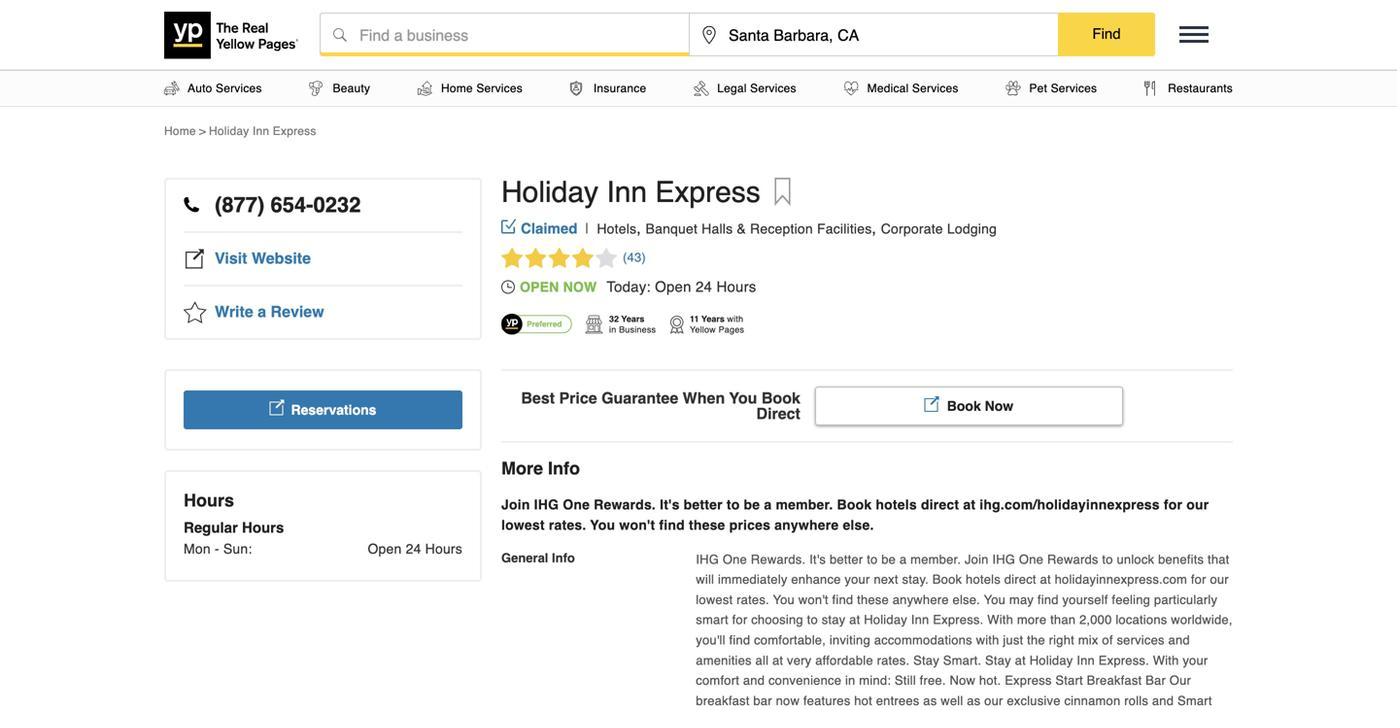 Task type: locate. For each thing, give the bounding box(es) containing it.
one left rewards at the bottom right of the page
[[1020, 552, 1044, 567]]

ihg inside join ihg one rewards. it's better to be a member. book hotels direct at ihg.com/holidayinnexpress for our lowest rates. you won't find these prices anywhere else.
[[534, 497, 559, 513]]

that
[[1208, 552, 1230, 567]]

2 vertical spatial for
[[732, 613, 748, 628]]

well
[[941, 694, 964, 708]]

today:
[[607, 278, 651, 295]]

with
[[727, 314, 744, 324], [976, 633, 1000, 648]]

for
[[1164, 497, 1183, 513], [1192, 573, 1207, 587], [732, 613, 748, 628]]

0232
[[313, 192, 361, 217]]

0 vertical spatial for
[[1164, 497, 1183, 513]]

ihg up will
[[696, 552, 719, 567]]

services inside the ihg one rewards. it's better to be a member. join ihg one rewards to unlock benefits that will immediately enhance your next stay. book hotels direct at holidayinnexpress.com for our lowest rates. you won't find these anywhere else.  you may find yourself feeling particularly smart for choosing to stay at holiday inn express. with more than 2,000 locations worldwide, you'll find comfortable, inviting accommodations with just the right mix of services and amenities all at very affordable rates. stay smart. stay at holiday inn express. with your comfort and convenience in mind: still free. now hot. express start breakfast bar our breakfast bar now features hot entrees as well as our exclusive cinnamon rolls an
[[1117, 633, 1165, 648]]

(877) 654-0232
[[215, 192, 361, 217]]

24
[[696, 278, 713, 295], [406, 541, 421, 557]]

0 vertical spatial lowest
[[502, 517, 545, 533]]

ihg down more info
[[534, 497, 559, 513]]

express down browse beauty 'image'
[[273, 124, 316, 138]]

it's inside join ihg one rewards. it's better to be a member. book hotels direct at ihg.com/holidayinnexpress for our lowest rates. you won't find these prices anywhere else.
[[660, 497, 680, 513]]

open now today: open 24 hours
[[520, 278, 757, 295]]

express inside the ihg one rewards. it's better to be a member. join ihg one rewards to unlock benefits that will immediately enhance your next stay. book hotels direct at holidayinnexpress.com for our lowest rates. you won't find these anywhere else.  you may find yourself feeling particularly smart for choosing to stay at holiday inn express. with more than 2,000 locations worldwide, you'll find comfortable, inviting accommodations with just the right mix of services and amenities all at very affordable rates. stay smart. stay at holiday inn express. with your comfort and convenience in mind: still free. now hot. express start breakfast bar our breakfast bar now features hot entrees as well as our exclusive cinnamon rolls an
[[1005, 674, 1052, 688]]

write
[[215, 303, 253, 321]]

info for general info
[[552, 551, 575, 566]]

holiday down auto services
[[209, 124, 249, 138]]

a right "write"
[[258, 303, 266, 321]]

be up next on the right of page
[[882, 552, 896, 567]]

0 vertical spatial a
[[258, 303, 266, 321]]

inn down mix
[[1077, 653, 1095, 668]]

be up prices
[[744, 497, 760, 513]]

anywhere inside the ihg one rewards. it's better to be a member. join ihg one rewards to unlock benefits that will immediately enhance your next stay. book hotels direct at holidayinnexpress.com for our lowest rates. you won't find these anywhere else.  you may find yourself feeling particularly smart for choosing to stay at holiday inn express. with more than 2,000 locations worldwide, you'll find comfortable, inviting accommodations with just the right mix of services and amenities all at very affordable rates. stay smart. stay at holiday inn express. with your comfort and convenience in mind: still free. now hot. express start breakfast bar our breakfast bar now features hot entrees as well as our exclusive cinnamon rolls an
[[893, 593, 949, 607]]

anywhere up enhance
[[775, 517, 839, 533]]

1 vertical spatial express.
[[1099, 653, 1150, 668]]

better up enhance
[[830, 552, 864, 567]]

2 , from the left
[[872, 219, 877, 237]]

these inside join ihg one rewards. it's better to be a member. book hotels direct at ihg.com/holidayinnexpress for our lowest rates. you won't find these prices anywhere else.
[[689, 517, 726, 533]]

won't inside join ihg one rewards. it's better to be a member. book hotels direct at ihg.com/holidayinnexpress for our lowest rates. you won't find these prices anywhere else.
[[619, 517, 655, 533]]

0 horizontal spatial with
[[727, 314, 744, 324]]

rewards.
[[594, 497, 656, 513], [751, 552, 806, 567]]

direct up stay.
[[921, 497, 960, 513]]

your left next on the right of page
[[845, 573, 870, 587]]

0 vertical spatial info
[[548, 459, 580, 479]]

years inside 32 years in business
[[622, 314, 645, 324]]

hours up 11 years with yellow pages
[[717, 278, 757, 295]]

join
[[502, 497, 530, 513], [965, 552, 989, 567]]

years inside 11 years with yellow pages
[[702, 314, 725, 324]]

unlock
[[1117, 552, 1155, 567]]

reservations
[[291, 402, 377, 418]]

as right well
[[967, 694, 981, 708]]

1 years from the left
[[622, 314, 645, 324]]

book now
[[947, 398, 1014, 414]]

at inside join ihg one rewards. it's better to be a member. book hotels direct at ihg.com/holidayinnexpress for our lowest rates. you won't find these prices anywhere else.
[[964, 497, 976, 513]]

these left prices
[[689, 517, 726, 533]]

0 horizontal spatial won't
[[619, 517, 655, 533]]

holiday inn express inside breadcrumbs navigation
[[209, 124, 316, 138]]

hotels inside the ihg one rewards. it's better to be a member. join ihg one rewards to unlock benefits that will immediately enhance your next stay. book hotels direct at holidayinnexpress.com for our lowest rates. you won't find these anywhere else.  you may find yourself feeling particularly smart for choosing to stay at holiday inn express. with more than 2,000 locations worldwide, you'll find comfortable, inviting accommodations with just the right mix of services and amenities all at very affordable rates. stay smart. stay at holiday inn express. with your comfort and convenience in mind: still free. now hot. express start breakfast bar our breakfast bar now features hot entrees as well as our exclusive cinnamon rolls an
[[966, 573, 1001, 587]]

0 horizontal spatial as
[[924, 694, 937, 708]]

our inside join ihg one rewards. it's better to be a member. book hotels direct at ihg.com/holidayinnexpress for our lowest rates. you won't find these prices anywhere else.
[[1187, 497, 1210, 513]]

else. up next on the right of page
[[843, 517, 874, 533]]

2 vertical spatial a
[[900, 552, 907, 567]]

1 horizontal spatial our
[[1187, 497, 1210, 513]]

our
[[1187, 497, 1210, 513], [1211, 573, 1229, 587], [985, 694, 1004, 708]]

info right more in the bottom left of the page
[[548, 459, 580, 479]]

1 vertical spatial rewards.
[[751, 552, 806, 567]]

hot
[[855, 694, 873, 708]]

direct inside the ihg one rewards. it's better to be a member. join ihg one rewards to unlock benefits that will immediately enhance your next stay. book hotels direct at holidayinnexpress.com for our lowest rates. you won't find these anywhere else.  you may find yourself feeling particularly smart for choosing to stay at holiday inn express. with more than 2,000 locations worldwide, you'll find comfortable, inviting accommodations with just the right mix of services and amenities all at very affordable rates. stay smart. stay at holiday inn express. with your comfort and convenience in mind: still free. now hot. express start breakfast bar our breakfast bar now features hot entrees as well as our exclusive cinnamon rolls an
[[1005, 573, 1037, 587]]

rates. up the general info
[[549, 517, 587, 533]]

to up next on the right of page
[[867, 552, 878, 567]]

lowest up smart
[[696, 593, 733, 607]]

-
[[215, 541, 219, 557]]

1 horizontal spatial with
[[976, 633, 1000, 648]]

find up 'than'
[[1038, 593, 1059, 607]]

and down worldwide,
[[1169, 633, 1191, 648]]

0 vertical spatial anywhere
[[775, 517, 839, 533]]

comfort
[[696, 674, 740, 688]]

one down more info
[[563, 497, 590, 513]]

2 horizontal spatial our
[[1211, 573, 1229, 587]]

one up immediately
[[723, 552, 747, 567]]

2 years from the left
[[702, 314, 725, 324]]

features
[[804, 694, 851, 708]]

and down "all"
[[743, 674, 765, 688]]

0 horizontal spatial in
[[609, 324, 617, 335]]

1 vertical spatial now
[[950, 674, 976, 688]]

0 horizontal spatial ihg
[[534, 497, 559, 513]]

2 vertical spatial express
[[1005, 674, 1052, 688]]

member. up enhance
[[776, 497, 833, 513]]

better up will
[[684, 497, 723, 513]]

1 horizontal spatial years
[[702, 314, 725, 324]]

accommodations
[[875, 633, 973, 648]]

these
[[689, 517, 726, 533], [857, 593, 889, 607]]

with inside the ihg one rewards. it's better to be a member. join ihg one rewards to unlock benefits that will immediately enhance your next stay. book hotels direct at holidayinnexpress.com for our lowest rates. you won't find these anywhere else.  you may find yourself feeling particularly smart for choosing to stay at holiday inn express. with more than 2,000 locations worldwide, you'll find comfortable, inviting accommodations with just the right mix of services and amenities all at very affordable rates. stay smart. stay at holiday inn express. with your comfort and convenience in mind: still free. now hot. express start breakfast bar our breakfast bar now features hot entrees as well as our exclusive cinnamon rolls an
[[976, 633, 1000, 648]]

holiday
[[209, 124, 249, 138], [502, 175, 599, 209], [864, 613, 908, 628], [1030, 653, 1074, 668]]

holiday down next on the right of page
[[864, 613, 908, 628]]

browse restaurants image
[[1145, 81, 1157, 96]]

express. up accommodations
[[933, 613, 984, 628]]

1 vertical spatial anywhere
[[893, 593, 949, 607]]

and
[[1169, 633, 1191, 648], [743, 674, 765, 688]]

browse legal services image
[[694, 81, 709, 96]]

these down next on the right of page
[[857, 593, 889, 607]]

hotels , banquet halls & reception facilities , corporate lodging
[[597, 219, 997, 237]]

hotels right stay.
[[966, 573, 1001, 587]]

express.
[[933, 613, 984, 628], [1099, 653, 1150, 668]]

join ihg one rewards. it's better to be a member. book hotels direct at ihg.com/holidayinnexpress for our lowest rates. you won't find these prices anywhere else.
[[502, 497, 1210, 533]]

in inside the ihg one rewards. it's better to be a member. join ihg one rewards to unlock benefits that will immediately enhance your next stay. book hotels direct at holidayinnexpress.com for our lowest rates. you won't find these anywhere else.  you may find yourself feeling particularly smart for choosing to stay at holiday inn express. with more than 2,000 locations worldwide, you'll find comfortable, inviting accommodations with just the right mix of services and amenities all at very affordable rates. stay smart. stay at holiday inn express. with your comfort and convenience in mind: still free. now hot. express start breakfast bar our breakfast bar now features hot entrees as well as our exclusive cinnamon rolls an
[[846, 674, 856, 688]]

0 horizontal spatial ,
[[637, 219, 641, 237]]

inviting
[[830, 633, 871, 648]]

mix
[[1079, 633, 1099, 648]]

0 horizontal spatial years
[[622, 314, 645, 324]]

than
[[1051, 613, 1076, 628]]

rates. inside join ihg one rewards. it's better to be a member. book hotels direct at ihg.com/holidayinnexpress for our lowest rates. you won't find these prices anywhere else.
[[549, 517, 587, 533]]

website
[[252, 249, 311, 267]]

affordable
[[816, 653, 874, 668]]

holiday down right
[[1030, 653, 1074, 668]]

0 vertical spatial rewards.
[[594, 497, 656, 513]]

0 vertical spatial in
[[609, 324, 617, 335]]

hours up the regular
[[184, 491, 234, 511]]

our up benefits
[[1187, 497, 1210, 513]]

better inside the ihg one rewards. it's better to be a member. join ihg one rewards to unlock benefits that will immediately enhance your next stay. book hotels direct at holidayinnexpress.com for our lowest rates. you won't find these anywhere else.  you may find yourself feeling particularly smart for choosing to stay at holiday inn express. with more than 2,000 locations worldwide, you'll find comfortable, inviting accommodations with just the right mix of services and amenities all at very affordable rates. stay smart. stay at holiday inn express. with your comfort and convenience in mind: still free. now hot. express start breakfast bar our breakfast bar now features hot entrees as well as our exclusive cinnamon rolls an
[[830, 552, 864, 567]]

it's
[[660, 497, 680, 513], [810, 552, 826, 567]]

1 vertical spatial our
[[1211, 573, 1229, 587]]

1 horizontal spatial express
[[656, 175, 761, 209]]

more
[[1018, 613, 1047, 628]]

0 vertical spatial join
[[502, 497, 530, 513]]

rates. down immediately
[[737, 593, 770, 607]]

1 horizontal spatial else.
[[953, 593, 981, 607]]

lowest inside the ihg one rewards. it's better to be a member. join ihg one rewards to unlock benefits that will immediately enhance your next stay. book hotels direct at holidayinnexpress.com for our lowest rates. you won't find these anywhere else.  you may find yourself feeling particularly smart for choosing to stay at holiday inn express. with more than 2,000 locations worldwide, you'll find comfortable, inviting accommodations with just the right mix of services and amenities all at very affordable rates. stay smart. stay at holiday inn express. with your comfort and convenience in mind: still free. now hot. express start breakfast bar our breakfast bar now features hot entrees as well as our exclusive cinnamon rolls an
[[696, 593, 733, 607]]

, left corporate
[[872, 219, 877, 237]]

, up (43)
[[637, 219, 641, 237]]

32
[[609, 314, 619, 324]]

comfortable,
[[754, 633, 826, 648]]

book inside best price guarantee when you book direct
[[762, 389, 801, 407]]

bar
[[1146, 674, 1166, 688]]

hotels up next on the right of page
[[876, 497, 917, 513]]

exclusive
[[1007, 694, 1061, 708]]

0 vertical spatial express
[[273, 124, 316, 138]]

these inside the ihg one rewards. it's better to be a member. join ihg one rewards to unlock benefits that will immediately enhance your next stay. book hotels direct at holidayinnexpress.com for our lowest rates. you won't find these anywhere else.  you may find yourself feeling particularly smart for choosing to stay at holiday inn express. with more than 2,000 locations worldwide, you'll find comfortable, inviting accommodations with just the right mix of services and amenities all at very affordable rates. stay smart. stay at holiday inn express. with your comfort and convenience in mind: still free. now hot. express start breakfast bar our breakfast bar now features hot entrees as well as our exclusive cinnamon rolls an
[[857, 593, 889, 607]]

rewards. inside the ihg one rewards. it's better to be a member. join ihg one rewards to unlock benefits that will immediately enhance your next stay. book hotels direct at holidayinnexpress.com for our lowest rates. you won't find these anywhere else.  you may find yourself feeling particularly smart for choosing to stay at holiday inn express. with more than 2,000 locations worldwide, you'll find comfortable, inviting accommodations with just the right mix of services and amenities all at very affordable rates. stay smart. stay at holiday inn express. with your comfort and convenience in mind: still free. now hot. express start breakfast bar our breakfast bar now features hot entrees as well as our exclusive cinnamon rolls an
[[751, 552, 806, 567]]

inn down auto services
[[253, 124, 269, 138]]

stay up hot.
[[986, 653, 1012, 668]]

0 vertical spatial it's
[[660, 497, 680, 513]]

1 horizontal spatial and
[[1169, 633, 1191, 648]]

pet services
[[1030, 82, 1098, 95]]

1 vertical spatial 24
[[406, 541, 421, 557]]

services down locations
[[1117, 633, 1165, 648]]

for up benefits
[[1164, 497, 1183, 513]]

0 horizontal spatial express
[[273, 124, 316, 138]]

in
[[609, 324, 617, 335], [846, 674, 856, 688]]

1 vertical spatial direct
[[1005, 573, 1037, 587]]

0 horizontal spatial one
[[563, 497, 590, 513]]

now
[[985, 398, 1014, 414], [950, 674, 976, 688]]

to up prices
[[727, 497, 740, 513]]

0 horizontal spatial our
[[985, 694, 1004, 708]]

1 vertical spatial for
[[1192, 573, 1207, 587]]

0 horizontal spatial rates.
[[549, 517, 587, 533]]

services
[[216, 82, 262, 95], [477, 82, 523, 95], [750, 82, 797, 95], [913, 82, 959, 95], [1051, 82, 1098, 95], [1117, 633, 1165, 648]]

0 vertical spatial member.
[[776, 497, 833, 513]]

services for home services
[[477, 82, 523, 95]]

choosing
[[752, 613, 804, 628]]

join inside join ihg one rewards. it's better to be a member. book hotels direct at ihg.com/holidayinnexpress for our lowest rates. you won't find these prices anywhere else.
[[502, 497, 530, 513]]

ihg.com/holidayinnexpress
[[980, 497, 1160, 513]]

0 horizontal spatial these
[[689, 517, 726, 533]]

direct
[[921, 497, 960, 513], [1005, 573, 1037, 587]]

rates. up still
[[877, 653, 910, 668]]

&
[[737, 221, 746, 237]]

one
[[563, 497, 590, 513], [723, 552, 747, 567], [1020, 552, 1044, 567]]

guarantee
[[602, 389, 679, 407]]

0 horizontal spatial it's
[[660, 497, 680, 513]]

services right auto
[[216, 82, 262, 95]]

in down the 32
[[609, 324, 617, 335]]

a inside the ihg one rewards. it's better to be a member. join ihg one rewards to unlock benefits that will immediately enhance your next stay. book hotels direct at holidayinnexpress.com for our lowest rates. you won't find these anywhere else.  you may find yourself feeling particularly smart for choosing to stay at holiday inn express. with more than 2,000 locations worldwide, you'll find comfortable, inviting accommodations with just the right mix of services and amenities all at very affordable rates. stay smart. stay at holiday inn express. with your comfort and convenience in mind: still free. now hot. express start breakfast bar our breakfast bar now features hot entrees as well as our exclusive cinnamon rolls an
[[900, 552, 907, 567]]

for up particularly
[[1192, 573, 1207, 587]]

direct inside join ihg one rewards. it's better to be a member. book hotels direct at ihg.com/holidayinnexpress for our lowest rates. you won't find these prices anywhere else.
[[921, 497, 960, 513]]

1 horizontal spatial ,
[[872, 219, 877, 237]]

0 vertical spatial now
[[985, 398, 1014, 414]]

1 vertical spatial join
[[965, 552, 989, 567]]

1 vertical spatial member.
[[911, 552, 961, 567]]

1 horizontal spatial stay
[[986, 653, 1012, 668]]

1 horizontal spatial your
[[1183, 653, 1209, 668]]

0 vertical spatial better
[[684, 497, 723, 513]]

all
[[756, 653, 769, 668]]

1 vertical spatial won't
[[799, 593, 829, 607]]

else. inside join ihg one rewards. it's better to be a member. book hotels direct at ihg.com/holidayinnexpress for our lowest rates. you won't find these prices anywhere else.
[[843, 517, 874, 533]]

your up our
[[1183, 653, 1209, 668]]

auto
[[188, 82, 212, 95]]

lowest
[[502, 517, 545, 533], [696, 593, 733, 607]]

hotels
[[876, 497, 917, 513], [966, 573, 1001, 587]]

1 horizontal spatial lowest
[[696, 593, 733, 607]]

still
[[895, 674, 916, 688]]

1 vertical spatial rates.
[[737, 593, 770, 607]]

lodging
[[948, 221, 997, 237]]

info right general
[[552, 551, 575, 566]]

with up bar in the right bottom of the page
[[1153, 653, 1180, 668]]

0 vertical spatial and
[[1169, 633, 1191, 648]]

find left prices
[[659, 517, 685, 533]]

years
[[622, 314, 645, 324], [702, 314, 725, 324]]

else. inside the ihg one rewards. it's better to be a member. join ihg one rewards to unlock benefits that will immediately enhance your next stay. book hotels direct at holidayinnexpress.com for our lowest rates. you won't find these anywhere else.  you may find yourself feeling particularly smart for choosing to stay at holiday inn express. with more than 2,000 locations worldwide, you'll find comfortable, inviting accommodations with just the right mix of services and amenities all at very affordable rates. stay smart. stay at holiday inn express. with your comfort and convenience in mind: still free. now hot. express start breakfast bar our breakfast bar now features hot entrees as well as our exclusive cinnamon rolls an
[[953, 593, 981, 607]]

with up pages
[[727, 314, 744, 324]]

1 horizontal spatial it's
[[810, 552, 826, 567]]

book inside the ihg one rewards. it's better to be a member. join ihg one rewards to unlock benefits that will immediately enhance your next stay. book hotels direct at holidayinnexpress.com for our lowest rates. you won't find these anywhere else.  you may find yourself feeling particularly smart for choosing to stay at holiday inn express. with more than 2,000 locations worldwide, you'll find comfortable, inviting accommodations with just the right mix of services and amenities all at very affordable rates. stay smart. stay at holiday inn express. with your comfort and convenience in mind: still free. now hot. express start breakfast bar our breakfast bar now features hot entrees as well as our exclusive cinnamon rolls an
[[933, 573, 962, 587]]

a up stay.
[[900, 552, 907, 567]]

holiday inn express down auto services
[[209, 124, 316, 138]]

browse beauty image
[[310, 81, 323, 96]]

1 horizontal spatial 24
[[696, 278, 713, 295]]

2 horizontal spatial rates.
[[877, 653, 910, 668]]

with up just
[[988, 613, 1014, 628]]

0 horizontal spatial hotels
[[876, 497, 917, 513]]

info
[[548, 459, 580, 479], [552, 551, 575, 566]]

1 vertical spatial info
[[552, 551, 575, 566]]

0 horizontal spatial stay
[[914, 653, 940, 668]]

regular hours
[[184, 519, 284, 536]]

0 vertical spatial else.
[[843, 517, 874, 533]]

with left just
[[976, 633, 1000, 648]]

0 vertical spatial with
[[988, 613, 1014, 628]]

0 horizontal spatial direct
[[921, 497, 960, 513]]

1 horizontal spatial direct
[[1005, 573, 1037, 587]]

1 horizontal spatial hotels
[[966, 573, 1001, 587]]

express up halls
[[656, 175, 761, 209]]

ihg
[[534, 497, 559, 513], [696, 552, 719, 567], [993, 552, 1016, 567]]

services right 'pet'
[[1051, 82, 1098, 95]]

else.
[[843, 517, 874, 533], [953, 593, 981, 607]]

1 vertical spatial it's
[[810, 552, 826, 567]]

sun:
[[223, 541, 252, 557]]

0 vertical spatial won't
[[619, 517, 655, 533]]

with
[[988, 613, 1014, 628], [1153, 653, 1180, 668]]

2 as from the left
[[967, 694, 981, 708]]

1 vertical spatial hotels
[[966, 573, 1001, 587]]

years up yellow
[[702, 314, 725, 324]]

0 horizontal spatial for
[[732, 613, 748, 628]]

won't
[[619, 517, 655, 533], [799, 593, 829, 607]]

1 vertical spatial open
[[368, 541, 402, 557]]

enhance
[[792, 573, 841, 587]]

locations
[[1116, 613, 1168, 628]]

1 horizontal spatial member.
[[911, 552, 961, 567]]

0 horizontal spatial and
[[743, 674, 765, 688]]

1 horizontal spatial open
[[655, 278, 692, 295]]

0 horizontal spatial lowest
[[502, 517, 545, 533]]

0 horizontal spatial now
[[950, 674, 976, 688]]

1 horizontal spatial as
[[967, 694, 981, 708]]

2 vertical spatial rates.
[[877, 653, 910, 668]]

stay down accommodations
[[914, 653, 940, 668]]

find inside join ihg one rewards. it's better to be a member. book hotels direct at ihg.com/holidayinnexpress for our lowest rates. you won't find these prices anywhere else.
[[659, 517, 685, 533]]

immediately
[[718, 573, 788, 587]]

else. left may
[[953, 593, 981, 607]]

be
[[744, 497, 760, 513], [882, 552, 896, 567]]

services right home
[[477, 82, 523, 95]]

1 horizontal spatial won't
[[799, 593, 829, 607]]

anywhere down stay.
[[893, 593, 949, 607]]

direct up may
[[1005, 573, 1037, 587]]

1 horizontal spatial in
[[846, 674, 856, 688]]

1 vertical spatial with
[[1153, 653, 1180, 668]]

it's inside the ihg one rewards. it's better to be a member. join ihg one rewards to unlock benefits that will immediately enhance your next stay. book hotels direct at holidayinnexpress.com for our lowest rates. you won't find these anywhere else.  you may find yourself feeling particularly smart for choosing to stay at holiday inn express. with more than 2,000 locations worldwide, you'll find comfortable, inviting accommodations with just the right mix of services and amenities all at very affordable rates. stay smart. stay at holiday inn express. with your comfort and convenience in mind: still free. now hot. express start breakfast bar our breakfast bar now features hot entrees as well as our exclusive cinnamon rolls an
[[810, 552, 826, 567]]

holidayinnexpress.com
[[1055, 573, 1188, 587]]

auto services
[[188, 82, 262, 95]]

price
[[559, 389, 597, 407]]

0 vertical spatial these
[[689, 517, 726, 533]]

rewards. inside join ihg one rewards. it's better to be a member. book hotels direct at ihg.com/holidayinnexpress for our lowest rates. you won't find these prices anywhere else.
[[594, 497, 656, 513]]

book now link
[[815, 387, 1124, 426]]

inn inside breadcrumbs navigation
[[253, 124, 269, 138]]

member. up stay.
[[911, 552, 961, 567]]

for right smart
[[732, 613, 748, 628]]

lowest up general
[[502, 517, 545, 533]]

0 horizontal spatial holiday inn express
[[209, 124, 316, 138]]

1 vertical spatial lowest
[[696, 593, 733, 607]]

our down that
[[1211, 573, 1229, 587]]

a inside join ihg one rewards. it's better to be a member. book hotels direct at ihg.com/holidayinnexpress for our lowest rates. you won't find these prices anywhere else.
[[764, 497, 772, 513]]

member. inside join ihg one rewards. it's better to be a member. book hotels direct at ihg.com/holidayinnexpress for our lowest rates. you won't find these prices anywhere else.
[[776, 497, 833, 513]]

services right medical
[[913, 82, 959, 95]]

0 horizontal spatial 24
[[406, 541, 421, 557]]

facilities
[[817, 221, 872, 237]]

open
[[655, 278, 692, 295], [368, 541, 402, 557]]

holiday inn express up hotels at the left
[[502, 175, 761, 209]]

the real yellow pages logo image
[[164, 12, 300, 59]]

the
[[1028, 633, 1046, 648]]

years up business
[[622, 314, 645, 324]]

ihg up may
[[993, 552, 1016, 567]]

as down "free."
[[924, 694, 937, 708]]

you inside join ihg one rewards. it's better to be a member. book hotels direct at ihg.com/holidayinnexpress for our lowest rates. you won't find these prices anywhere else.
[[590, 517, 616, 533]]

2 horizontal spatial a
[[900, 552, 907, 567]]

1 vertical spatial in
[[846, 674, 856, 688]]

1 horizontal spatial better
[[830, 552, 864, 567]]

2 horizontal spatial express
[[1005, 674, 1052, 688]]

services right legal
[[750, 82, 797, 95]]

our down hot.
[[985, 694, 1004, 708]]

0 vertical spatial hotels
[[876, 497, 917, 513]]

in inside 32 years in business
[[609, 324, 617, 335]]

express up exclusive
[[1005, 674, 1052, 688]]

express. up breakfast
[[1099, 653, 1150, 668]]

stay
[[822, 613, 846, 628]]

a up prices
[[764, 497, 772, 513]]

in down affordable
[[846, 674, 856, 688]]

yellow
[[690, 324, 716, 335]]

rolls
[[1125, 694, 1149, 708]]

0 vertical spatial be
[[744, 497, 760, 513]]

0 horizontal spatial better
[[684, 497, 723, 513]]



Task type: describe. For each thing, give the bounding box(es) containing it.
beauty
[[333, 82, 370, 95]]

home link
[[164, 124, 196, 138]]

0 vertical spatial open
[[655, 278, 692, 295]]

smart.
[[944, 653, 982, 668]]

free.
[[920, 674, 946, 688]]

now inside the ihg one rewards. it's better to be a member. join ihg one rewards to unlock benefits that will immediately enhance your next stay. book hotels direct at holidayinnexpress.com for our lowest rates. you won't find these anywhere else.  you may find yourself feeling particularly smart for choosing to stay at holiday inn express. with more than 2,000 locations worldwide, you'll find comfortable, inviting accommodations with just the right mix of services and amenities all at very affordable rates. stay smart. stay at holiday inn express. with your comfort and convenience in mind: still free. now hot. express start breakfast bar our breakfast bar now features hot entrees as well as our exclusive cinnamon rolls an
[[950, 674, 976, 688]]

1 , from the left
[[637, 219, 641, 237]]

express inside breadcrumbs navigation
[[273, 124, 316, 138]]

be inside the ihg one rewards. it's better to be a member. join ihg one rewards to unlock benefits that will immediately enhance your next stay. book hotels direct at holidayinnexpress.com for our lowest rates. you won't find these anywhere else.  you may find yourself feeling particularly smart for choosing to stay at holiday inn express. with more than 2,000 locations worldwide, you'll find comfortable, inviting accommodations with just the right mix of services and amenities all at very affordable rates. stay smart. stay at holiday inn express. with your comfort and convenience in mind: still free. now hot. express start breakfast bar our breakfast bar now features hot entrees as well as our exclusive cinnamon rolls an
[[882, 552, 896, 567]]

11
[[690, 314, 699, 324]]

particularly
[[1155, 593, 1218, 607]]

with inside 11 years with yellow pages
[[727, 314, 744, 324]]

32 years in business
[[609, 314, 656, 335]]

find
[[1093, 25, 1121, 42]]

2 horizontal spatial for
[[1192, 573, 1207, 587]]

smart
[[696, 613, 729, 628]]

of
[[1103, 633, 1114, 648]]

right
[[1049, 633, 1075, 648]]

one inside join ihg one rewards. it's better to be a member. book hotels direct at ihg.com/holidayinnexpress for our lowest rates. you won't find these prices anywhere else.
[[563, 497, 590, 513]]

join inside the ihg one rewards. it's better to be a member. join ihg one rewards to unlock benefits that will immediately enhance your next stay. book hotels direct at holidayinnexpress.com for our lowest rates. you won't find these anywhere else.  you may find yourself feeling particularly smart for choosing to stay at holiday inn express. with more than 2,000 locations worldwide, you'll find comfortable, inviting accommodations with just the right mix of services and amenities all at very affordable rates. stay smart. stay at holiday inn express. with your comfort and convenience in mind: still free. now hot. express start breakfast bar our breakfast bar now features hot entrees as well as our exclusive cinnamon rolls an
[[965, 552, 989, 567]]

home services
[[441, 82, 523, 95]]

write a review
[[215, 303, 324, 321]]

you inside best price guarantee when you book direct
[[729, 389, 758, 407]]

0 horizontal spatial express.
[[933, 613, 984, 628]]

yp image
[[669, 314, 685, 335]]

2 stay from the left
[[986, 653, 1012, 668]]

reception
[[750, 221, 813, 237]]

services for pet services
[[1051, 82, 1098, 95]]

holiday up claimed on the left of the page
[[502, 175, 599, 209]]

browse auto services image
[[164, 81, 180, 96]]

insurance
[[594, 82, 647, 95]]

1 vertical spatial your
[[1183, 653, 1209, 668]]

services for auto services
[[216, 82, 262, 95]]

legal
[[718, 82, 747, 95]]

member. inside the ihg one rewards. it's better to be a member. join ihg one rewards to unlock benefits that will immediately enhance your next stay. book hotels direct at holidayinnexpress.com for our lowest rates. you won't find these anywhere else.  you may find yourself feeling particularly smart for choosing to stay at holiday inn express. with more than 2,000 locations worldwide, you'll find comfortable, inviting accommodations with just the right mix of services and amenities all at very affordable rates. stay smart. stay at holiday inn express. with your comfort and convenience in mind: still free. now hot. express start breakfast bar our breakfast bar now features hot entrees as well as our exclusive cinnamon rolls an
[[911, 552, 961, 567]]

find button
[[1058, 13, 1156, 55]]

book inside join ihg one rewards. it's better to be a member. book hotels direct at ihg.com/holidayinnexpress for our lowest rates. you won't find these prices anywhere else.
[[837, 497, 872, 513]]

cinnamon
[[1065, 694, 1121, 708]]

lowest inside join ihg one rewards. it's better to be a member. book hotels direct at ihg.com/holidayinnexpress for our lowest rates. you won't find these prices anywhere else.
[[502, 517, 545, 533]]

benefits
[[1159, 552, 1204, 567]]

holiday inside breadcrumbs navigation
[[209, 124, 249, 138]]

best
[[521, 389, 555, 407]]

1 horizontal spatial now
[[985, 398, 1014, 414]]

0 horizontal spatial a
[[258, 303, 266, 321]]

stay.
[[902, 573, 929, 587]]

medical services
[[868, 82, 959, 95]]

now
[[776, 694, 800, 708]]

find up stay
[[833, 593, 854, 607]]

review
[[271, 303, 324, 321]]

pages
[[719, 324, 745, 335]]

1 stay from the left
[[914, 653, 940, 668]]

legal services
[[718, 82, 797, 95]]

convenience
[[769, 674, 842, 688]]

breadcrumbs navigation
[[164, 123, 1233, 139]]

will
[[696, 573, 715, 587]]

browse medical services image
[[844, 81, 859, 96]]

inn up hotels at the left
[[607, 175, 647, 209]]

1 horizontal spatial one
[[723, 552, 747, 567]]

yp preferred image
[[502, 314, 574, 335]]

halls
[[702, 221, 733, 237]]

0 vertical spatial 24
[[696, 278, 713, 295]]

more
[[502, 459, 543, 479]]

services for medical services
[[913, 82, 959, 95]]

next
[[874, 573, 899, 587]]

1 horizontal spatial ihg
[[696, 552, 719, 567]]

years for business
[[622, 314, 645, 324]]

1 horizontal spatial with
[[1153, 653, 1180, 668]]

banquet
[[646, 221, 698, 237]]

1 horizontal spatial holiday inn express
[[502, 175, 761, 209]]

open
[[520, 279, 559, 295]]

inn up accommodations
[[911, 613, 930, 628]]

anywhere inside join ihg one rewards. it's better to be a member. book hotels direct at ihg.com/holidayinnexpress for our lowest rates. you won't find these prices anywhere else.
[[775, 517, 839, 533]]

you'll
[[696, 633, 726, 648]]

(43)
[[623, 250, 646, 265]]

visit website
[[215, 249, 311, 267]]

hotels inside join ihg one rewards. it's better to be a member. book hotels direct at ihg.com/holidayinnexpress for our lowest rates. you won't find these prices anywhere else.
[[876, 497, 917, 513]]

years for yellow
[[702, 314, 725, 324]]

to left stay
[[807, 613, 818, 628]]

2 vertical spatial our
[[985, 694, 1004, 708]]

Find a business text field
[[321, 14, 689, 56]]

very
[[787, 653, 812, 668]]

1 horizontal spatial express.
[[1099, 653, 1150, 668]]

feeling
[[1112, 593, 1151, 607]]

visit
[[215, 249, 247, 267]]

reservations link
[[184, 391, 463, 429]]

be inside join ihg one rewards. it's better to be a member. book hotels direct at ihg.com/holidayinnexpress for our lowest rates. you won't find these prices anywhere else.
[[744, 497, 760, 513]]

general info
[[502, 551, 575, 566]]

hours up sun:
[[242, 519, 284, 536]]

prices
[[730, 517, 771, 533]]

yp image
[[584, 314, 605, 335]]

yourself
[[1063, 593, 1109, 607]]

medical
[[868, 82, 909, 95]]

to up holidayinnexpress.com
[[1103, 552, 1114, 567]]

2 horizontal spatial one
[[1020, 552, 1044, 567]]

pet
[[1030, 82, 1048, 95]]

more info
[[502, 459, 580, 479]]

services for legal services
[[750, 82, 797, 95]]

our
[[1170, 674, 1192, 688]]

for inside join ihg one rewards. it's better to be a member. book hotels direct at ihg.com/holidayinnexpress for our lowest rates. you won't find these prices anywhere else.
[[1164, 497, 1183, 513]]

info for more info
[[548, 459, 580, 479]]

find up 'amenities'
[[729, 633, 751, 648]]

browse home services image
[[418, 81, 433, 96]]

to inside join ihg one rewards. it's better to be a member. book hotels direct at ihg.com/holidayinnexpress for our lowest rates. you won't find these prices anywhere else.
[[727, 497, 740, 513]]

ihg one rewards. it's better to be a member. join ihg one rewards to unlock benefits that will immediately enhance your next stay. book hotels direct at holidayinnexpress.com for our lowest rates. you won't find these anywhere else.  you may find yourself feeling particularly smart for choosing to stay at holiday inn express. with more than 2,000 locations worldwide, you'll find comfortable, inviting accommodations with just the right mix of services and amenities all at very affordable rates. stay smart. stay at holiday inn express. with your comfort and convenience in mind: still free. now hot. express start breakfast bar our breakfast bar now features hot entrees as well as our exclusive cinnamon rolls an
[[696, 552, 1233, 711]]

entrees
[[876, 694, 920, 708]]

just
[[1003, 633, 1024, 648]]

business
[[619, 324, 656, 335]]

when
[[683, 389, 725, 407]]

home
[[441, 82, 473, 95]]

1 vertical spatial express
[[656, 175, 761, 209]]

rewards
[[1048, 552, 1099, 567]]

claimed
[[521, 220, 578, 237]]

0 vertical spatial your
[[845, 573, 870, 587]]

654-
[[271, 192, 313, 217]]

best price guarantee when you book direct
[[521, 389, 801, 423]]

worldwide,
[[1171, 613, 1233, 628]]

browse pet services image
[[1006, 81, 1021, 96]]

better inside join ihg one rewards. it's better to be a member. book hotels direct at ihg.com/holidayinnexpress for our lowest rates. you won't find these prices anywhere else.
[[684, 497, 723, 513]]

2,000
[[1080, 613, 1112, 628]]

breakfast
[[1087, 674, 1142, 688]]

hotels
[[597, 221, 637, 237]]

2 horizontal spatial ihg
[[993, 552, 1016, 567]]

1 as from the left
[[924, 694, 937, 708]]

(877)
[[215, 192, 265, 217]]

hours left general
[[425, 541, 463, 557]]

0 horizontal spatial with
[[988, 613, 1014, 628]]

browse insurance image
[[570, 81, 582, 96]]

0 horizontal spatial open
[[368, 541, 402, 557]]

11 years with yellow pages
[[690, 314, 745, 335]]

1 horizontal spatial rates.
[[737, 593, 770, 607]]

(877) 654-0232 link
[[184, 180, 463, 233]]

may
[[1010, 593, 1034, 607]]

mind:
[[860, 674, 891, 688]]

hot.
[[980, 674, 1002, 688]]

won't inside the ihg one rewards. it's better to be a member. join ihg one rewards to unlock benefits that will immediately enhance your next stay. book hotels direct at holidayinnexpress.com for our lowest rates. you won't find these anywhere else.  you may find yourself feeling particularly smart for choosing to stay at holiday inn express. with more than 2,000 locations worldwide, you'll find comfortable, inviting accommodations with just the right mix of services and amenities all at very affordable rates. stay smart. stay at holiday inn express. with your comfort and convenience in mind: still free. now hot. express start breakfast bar our breakfast bar now features hot entrees as well as our exclusive cinnamon rolls an
[[799, 593, 829, 607]]

Where? text field
[[690, 14, 1058, 56]]

breakfast
[[696, 694, 750, 708]]

1 vertical spatial and
[[743, 674, 765, 688]]



Task type: vqa. For each thing, say whether or not it's contained in the screenshot.
the rightmost BBB
no



